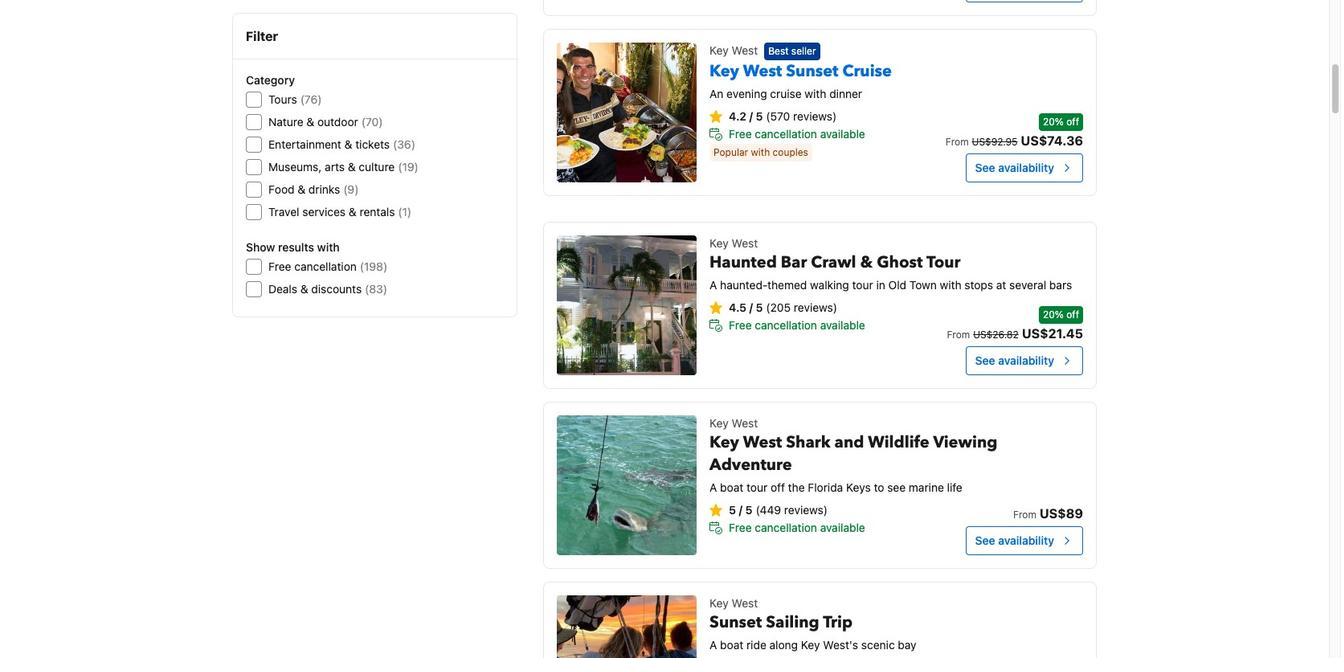 Task type: describe. For each thing, give the bounding box(es) containing it.
reviews) for cruise
[[793, 110, 837, 123]]

life
[[947, 481, 962, 494]]

show
[[246, 240, 275, 254]]

in
[[876, 278, 885, 292]]

dinner
[[829, 87, 862, 101]]

4.2 / 5 (570 reviews)
[[729, 110, 837, 123]]

key west
[[710, 43, 758, 57]]

reviews) for bar
[[794, 301, 837, 314]]

key west shark and wildlife viewing adventure image
[[557, 415, 697, 555]]

& right food
[[298, 182, 305, 196]]

boat inside key west key west shark and wildlife viewing adventure a boat tour off the florida keys to see marine life
[[720, 481, 743, 494]]

themed
[[767, 278, 807, 292]]

tours (76)
[[268, 92, 322, 106]]

tour inside key west key west shark and wildlife viewing adventure a boat tour off the florida keys to see marine life
[[746, 481, 768, 494]]

food
[[268, 182, 295, 196]]

4.5
[[729, 301, 746, 314]]

crawl
[[811, 252, 856, 273]]

4.5 / 5 (205 reviews)
[[729, 301, 837, 314]]

(570
[[766, 110, 790, 123]]

shark
[[786, 431, 831, 453]]

cruise
[[843, 61, 892, 82]]

available for cruise
[[820, 127, 865, 141]]

from inside from us$89
[[1013, 509, 1036, 521]]

5 for key
[[745, 503, 752, 517]]

travel services & rentals (1)
[[268, 205, 412, 219]]

services
[[302, 205, 346, 219]]

(198)
[[360, 260, 387, 273]]

west for haunted bar crawl & ghost tour
[[732, 236, 758, 250]]

travel
[[268, 205, 299, 219]]

viewing
[[933, 431, 997, 453]]

us$89
[[1040, 506, 1083, 521]]

from for key west sunset cruise
[[946, 136, 969, 148]]

popular with couples
[[714, 146, 808, 159]]

category
[[246, 73, 295, 87]]

entertainment
[[268, 137, 341, 151]]

cancellation for sunset
[[755, 127, 817, 141]]

nature & outdoor (70)
[[268, 115, 383, 129]]

key for key west sunset sailing trip a boat ride along key west's scenic bay
[[710, 596, 729, 610]]

5 for sunset
[[756, 110, 763, 123]]

free cancellation (198)
[[268, 260, 387, 273]]

key for key west key west shark and wildlife viewing adventure a boat tour off the florida keys to see marine life
[[710, 416, 729, 430]]

available for ghost
[[820, 318, 865, 332]]

see availability for key west sunset cruise
[[975, 161, 1054, 174]]

key for key west sunset cruise an evening cruise with dinner
[[710, 61, 739, 82]]

bar
[[781, 252, 807, 273]]

5 / 5 (449 reviews)
[[729, 503, 828, 517]]

and
[[835, 431, 864, 453]]

seller
[[791, 45, 816, 57]]

key west sunset cruise image
[[557, 43, 697, 182]]

wildlife
[[868, 431, 930, 453]]

discounts
[[311, 282, 362, 296]]

show results with
[[246, 240, 340, 254]]

reviews) for west
[[784, 503, 828, 517]]

west for sunset sailing trip
[[732, 596, 758, 610]]

with inside key west sunset cruise an evening cruise with dinner
[[805, 87, 826, 101]]

us$21.45
[[1022, 326, 1083, 341]]

cruise
[[770, 87, 802, 101]]

(83)
[[365, 282, 387, 296]]

deals
[[268, 282, 297, 296]]

off for key west sunset cruise
[[1066, 116, 1079, 128]]

culture
[[359, 160, 395, 174]]

see
[[887, 481, 906, 494]]

from us$89
[[1013, 506, 1083, 521]]

haunted bar crawl & ghost tour image
[[557, 235, 697, 375]]

with inside the key west haunted bar crawl & ghost tour a haunted-themed walking tour in old town with stops at several bars
[[940, 278, 962, 292]]

sunset for sailing
[[710, 611, 762, 633]]

an
[[710, 87, 723, 101]]

cancellation for haunted
[[755, 318, 817, 332]]

key west haunted bar crawl & ghost tour a haunted-themed walking tour in old town with stops at several bars
[[710, 236, 1072, 292]]

available for wildlife
[[820, 521, 865, 534]]

results
[[278, 240, 314, 254]]

off inside key west key west shark and wildlife viewing adventure a boat tour off the florida keys to see marine life
[[771, 481, 785, 494]]

at
[[996, 278, 1006, 292]]

(70)
[[361, 115, 383, 129]]

museums, arts & culture (19)
[[268, 160, 418, 174]]

key west sunset cruise an evening cruise with dinner
[[710, 61, 892, 101]]

a inside key west key west shark and wildlife viewing adventure a boat tour off the florida keys to see marine life
[[710, 481, 717, 494]]

free cancellation available for a
[[729, 318, 865, 332]]

outdoor
[[317, 115, 358, 129]]

along
[[769, 638, 798, 652]]

florida
[[808, 481, 843, 494]]

key west sunset sailing tour with bar and music image
[[966, 0, 1083, 2]]

(76)
[[300, 92, 322, 106]]

a inside the key west haunted bar crawl & ghost tour a haunted-themed walking tour in old town with stops at several bars
[[710, 278, 717, 292]]

deals & discounts (83)
[[268, 282, 387, 296]]

key west key west shark and wildlife viewing adventure a boat tour off the florida keys to see marine life
[[710, 416, 997, 494]]

old
[[888, 278, 906, 292]]

sailing
[[766, 611, 819, 633]]

tours
[[268, 92, 297, 106]]

see availability for haunted bar crawl & ghost tour
[[975, 354, 1054, 367]]

a inside the key west sunset sailing trip a boat ride along key west's scenic bay
[[710, 638, 717, 652]]

nature
[[268, 115, 303, 129]]

4.2
[[729, 110, 746, 123]]

entertainment & tickets (36)
[[268, 137, 415, 151]]

free for key west sunset cruise
[[729, 127, 752, 141]]



Task type: locate. For each thing, give the bounding box(es) containing it.
west inside key west sunset cruise an evening cruise with dinner
[[743, 61, 782, 82]]

1 see availability from the top
[[975, 161, 1054, 174]]

west's
[[823, 638, 858, 652]]

cancellation down 4.5 / 5 (205 reviews)
[[755, 318, 817, 332]]

cancellation down '5 / 5 (449 reviews)'
[[755, 521, 817, 534]]

key inside the key west haunted bar crawl & ghost tour a haunted-themed walking tour in old town with stops at several bars
[[710, 236, 729, 250]]

free cancellation available up the couples in the top of the page
[[729, 127, 865, 141]]

2 vertical spatial free cancellation available
[[729, 521, 865, 534]]

from for haunted bar crawl & ghost tour
[[947, 329, 970, 341]]

2 boat from the top
[[720, 638, 743, 652]]

trip
[[823, 611, 853, 633]]

1 availability from the top
[[998, 161, 1054, 174]]

a down 'adventure'
[[710, 481, 717, 494]]

0 horizontal spatial tour
[[746, 481, 768, 494]]

cancellation down 4.2 / 5 (570 reviews)
[[755, 127, 817, 141]]

2 vertical spatial availability
[[998, 534, 1054, 547]]

1 vertical spatial see
[[975, 354, 995, 367]]

1 vertical spatial sunset
[[710, 611, 762, 633]]

0 vertical spatial see
[[975, 161, 995, 174]]

boat
[[720, 481, 743, 494], [720, 638, 743, 652]]

free for key west shark and wildlife viewing adventure
[[729, 521, 752, 534]]

free cancellation available for dinner
[[729, 127, 865, 141]]

best
[[768, 45, 789, 57]]

3 see from the top
[[975, 534, 995, 547]]

2 a from the top
[[710, 481, 717, 494]]

0 vertical spatial a
[[710, 278, 717, 292]]

off inside 20% off from us$26.82 us$21.45
[[1066, 309, 1079, 321]]

20% off from us$92.95 us$74.36
[[946, 116, 1083, 148]]

availability down us$74.36
[[998, 161, 1054, 174]]

2 free cancellation available from the top
[[729, 318, 865, 332]]

see availability down us$92.95
[[975, 161, 1054, 174]]

to
[[874, 481, 884, 494]]

3 a from the top
[[710, 638, 717, 652]]

see for haunted bar crawl & ghost tour
[[975, 354, 995, 367]]

with right popular
[[751, 146, 770, 159]]

free cancellation available down '5 / 5 (449 reviews)'
[[729, 521, 865, 534]]

1 vertical spatial /
[[749, 301, 753, 314]]

free down 4.2
[[729, 127, 752, 141]]

from inside 20% off from us$26.82 us$21.45
[[947, 329, 970, 341]]

haunted-
[[720, 278, 767, 292]]

free down 4.5
[[729, 318, 752, 332]]

2 vertical spatial available
[[820, 521, 865, 534]]

arts
[[325, 160, 345, 174]]

5 for haunted
[[756, 301, 763, 314]]

1 vertical spatial free cancellation available
[[729, 318, 865, 332]]

available down dinner
[[820, 127, 865, 141]]

popular
[[714, 146, 748, 159]]

see for key west shark and wildlife viewing adventure
[[975, 534, 995, 547]]

5
[[756, 110, 763, 123], [756, 301, 763, 314], [729, 503, 736, 517], [745, 503, 752, 517]]

free cancellation available for adventure
[[729, 521, 865, 534]]

evening
[[727, 87, 767, 101]]

from left us$92.95
[[946, 136, 969, 148]]

(36)
[[393, 137, 415, 151]]

bars
[[1049, 278, 1072, 292]]

walking
[[810, 278, 849, 292]]

& inside the key west haunted bar crawl & ghost tour a haunted-themed walking tour in old town with stops at several bars
[[860, 252, 873, 273]]

off
[[1066, 116, 1079, 128], [1066, 309, 1079, 321], [771, 481, 785, 494]]

sunset up ride on the right bottom of page
[[710, 611, 762, 633]]

a
[[710, 278, 717, 292], [710, 481, 717, 494], [710, 638, 717, 652]]

& up museums, arts & culture (19)
[[344, 137, 352, 151]]

us$74.36
[[1021, 133, 1083, 148]]

& down (9)
[[349, 205, 357, 219]]

available down the walking
[[820, 318, 865, 332]]

& right arts
[[348, 160, 356, 174]]

a left haunted-
[[710, 278, 717, 292]]

the
[[788, 481, 805, 494]]

free for haunted bar crawl & ghost tour
[[729, 318, 752, 332]]

20% off from us$26.82 us$21.45
[[947, 309, 1083, 341]]

reviews) down the walking
[[794, 301, 837, 314]]

20% up us$21.45
[[1043, 309, 1064, 321]]

2 available from the top
[[820, 318, 865, 332]]

0 horizontal spatial sunset
[[710, 611, 762, 633]]

availability for key west shark and wildlife viewing adventure
[[998, 534, 1054, 547]]

20% for haunted bar crawl & ghost tour
[[1043, 309, 1064, 321]]

off left the
[[771, 481, 785, 494]]

0 vertical spatial availability
[[998, 161, 1054, 174]]

availability
[[998, 161, 1054, 174], [998, 354, 1054, 367], [998, 534, 1054, 547]]

tour
[[926, 252, 961, 273]]

with right cruise
[[805, 87, 826, 101]]

with down tour
[[940, 278, 962, 292]]

key for key west
[[710, 43, 729, 57]]

&
[[306, 115, 314, 129], [344, 137, 352, 151], [348, 160, 356, 174], [298, 182, 305, 196], [349, 205, 357, 219], [860, 252, 873, 273], [300, 282, 308, 296]]

20% for key west sunset cruise
[[1043, 116, 1064, 128]]

best seller
[[768, 45, 816, 57]]

2 see from the top
[[975, 354, 995, 367]]

availability down from us$89 at the bottom right of page
[[998, 534, 1054, 547]]

see availability down from us$89 at the bottom right of page
[[975, 534, 1054, 547]]

1 vertical spatial off
[[1066, 309, 1079, 321]]

1 horizontal spatial tour
[[852, 278, 873, 292]]

couples
[[773, 146, 808, 159]]

20%
[[1043, 116, 1064, 128], [1043, 309, 1064, 321]]

2 see availability from the top
[[975, 354, 1054, 367]]

drinks
[[308, 182, 340, 196]]

boat inside the key west sunset sailing trip a boat ride along key west's scenic bay
[[720, 638, 743, 652]]

1 vertical spatial reviews)
[[794, 301, 837, 314]]

1 vertical spatial 20%
[[1043, 309, 1064, 321]]

boat down 'adventure'
[[720, 481, 743, 494]]

1 horizontal spatial sunset
[[786, 61, 839, 82]]

sunset sailing trip image
[[557, 595, 697, 658]]

2 vertical spatial see availability
[[975, 534, 1054, 547]]

rentals
[[360, 205, 395, 219]]

0 vertical spatial boat
[[720, 481, 743, 494]]

free up deals
[[268, 260, 291, 273]]

/
[[749, 110, 753, 123], [749, 301, 753, 314], [739, 503, 742, 517]]

west for key west sunset cruise
[[743, 61, 782, 82]]

from left us$89
[[1013, 509, 1036, 521]]

from inside 20% off from us$92.95 us$74.36
[[946, 136, 969, 148]]

free down '5 / 5 (449 reviews)'
[[729, 521, 752, 534]]

2 vertical spatial reviews)
[[784, 503, 828, 517]]

& down the (76) at the top of the page
[[306, 115, 314, 129]]

1 vertical spatial available
[[820, 318, 865, 332]]

3 availability from the top
[[998, 534, 1054, 547]]

us$92.95
[[972, 136, 1018, 148]]

0 vertical spatial available
[[820, 127, 865, 141]]

see for key west sunset cruise
[[975, 161, 995, 174]]

see availability down us$26.82
[[975, 354, 1054, 367]]

stops
[[965, 278, 993, 292]]

town
[[909, 278, 937, 292]]

see availability
[[975, 161, 1054, 174], [975, 354, 1054, 367], [975, 534, 1054, 547]]

(1)
[[398, 205, 412, 219]]

tickets
[[355, 137, 390, 151]]

0 vertical spatial off
[[1066, 116, 1079, 128]]

sunset inside key west sunset cruise an evening cruise with dinner
[[786, 61, 839, 82]]

1 a from the top
[[710, 278, 717, 292]]

/ left (449
[[739, 503, 742, 517]]

20% inside 20% off from us$26.82 us$21.45
[[1043, 309, 1064, 321]]

2 vertical spatial from
[[1013, 509, 1036, 521]]

available
[[820, 127, 865, 141], [820, 318, 865, 332], [820, 521, 865, 534]]

tour
[[852, 278, 873, 292], [746, 481, 768, 494]]

3 see availability from the top
[[975, 534, 1054, 547]]

haunted
[[710, 252, 777, 273]]

0 vertical spatial reviews)
[[793, 110, 837, 123]]

1 boat from the top
[[720, 481, 743, 494]]

marine
[[909, 481, 944, 494]]

off up us$74.36
[[1066, 116, 1079, 128]]

/ for key
[[739, 503, 742, 517]]

0 vertical spatial 20%
[[1043, 116, 1064, 128]]

1 vertical spatial a
[[710, 481, 717, 494]]

with
[[805, 87, 826, 101], [751, 146, 770, 159], [317, 240, 340, 254], [940, 278, 962, 292]]

0 vertical spatial sunset
[[786, 61, 839, 82]]

boat left ride on the right bottom of page
[[720, 638, 743, 652]]

west for key west shark and wildlife viewing adventure
[[732, 416, 758, 430]]

/ for sunset
[[749, 110, 753, 123]]

see availability for key west shark and wildlife viewing adventure
[[975, 534, 1054, 547]]

1 vertical spatial availability
[[998, 354, 1054, 367]]

20% up us$74.36
[[1043, 116, 1064, 128]]

tour inside the key west haunted bar crawl & ghost tour a haunted-themed walking tour in old town with stops at several bars
[[852, 278, 873, 292]]

sunset down seller
[[786, 61, 839, 82]]

availability for haunted bar crawl & ghost tour
[[998, 354, 1054, 367]]

west inside the key west haunted bar crawl & ghost tour a haunted-themed walking tour in old town with stops at several bars
[[732, 236, 758, 250]]

key
[[710, 43, 729, 57], [710, 61, 739, 82], [710, 236, 729, 250], [710, 416, 729, 430], [710, 431, 739, 453], [710, 596, 729, 610], [801, 638, 820, 652]]

key west sunset sailing trip a boat ride along key west's scenic bay
[[710, 596, 917, 652]]

/ right 4.5
[[749, 301, 753, 314]]

(19)
[[398, 160, 418, 174]]

west inside the key west sunset sailing trip a boat ride along key west's scenic bay
[[732, 596, 758, 610]]

key inside key west sunset cruise an evening cruise with dinner
[[710, 61, 739, 82]]

(449
[[756, 503, 781, 517]]

adventure
[[710, 454, 792, 476]]

reviews) down cruise
[[793, 110, 837, 123]]

tour down 'adventure'
[[746, 481, 768, 494]]

1 see from the top
[[975, 161, 995, 174]]

2 vertical spatial a
[[710, 638, 717, 652]]

food & drinks (9)
[[268, 182, 359, 196]]

key for key west haunted bar crawl & ghost tour a haunted-themed walking tour in old town with stops at several bars
[[710, 236, 729, 250]]

(205
[[766, 301, 791, 314]]

scenic
[[861, 638, 895, 652]]

a left ride on the right bottom of page
[[710, 638, 717, 652]]

cancellation
[[755, 127, 817, 141], [294, 260, 357, 273], [755, 318, 817, 332], [755, 521, 817, 534]]

1 available from the top
[[820, 127, 865, 141]]

2 vertical spatial off
[[771, 481, 785, 494]]

sunset for cruise
[[786, 61, 839, 82]]

1 vertical spatial boat
[[720, 638, 743, 652]]

/ right 4.2
[[749, 110, 753, 123]]

0 vertical spatial tour
[[852, 278, 873, 292]]

reviews) down the
[[784, 503, 828, 517]]

2 vertical spatial see
[[975, 534, 995, 547]]

cancellation up deals & discounts (83)
[[294, 260, 357, 273]]

filter
[[246, 29, 278, 43]]

20% inside 20% off from us$92.95 us$74.36
[[1043, 116, 1064, 128]]

1 vertical spatial from
[[947, 329, 970, 341]]

1 vertical spatial tour
[[746, 481, 768, 494]]

free
[[729, 127, 752, 141], [268, 260, 291, 273], [729, 318, 752, 332], [729, 521, 752, 534]]

museums,
[[268, 160, 322, 174]]

(9)
[[343, 182, 359, 196]]

0 vertical spatial from
[[946, 136, 969, 148]]

sunset
[[786, 61, 839, 82], [710, 611, 762, 633]]

& right deals
[[300, 282, 308, 296]]

3 free cancellation available from the top
[[729, 521, 865, 534]]

availability down 20% off from us$26.82 us$21.45 at the right of page
[[998, 354, 1054, 367]]

from left us$26.82
[[947, 329, 970, 341]]

ghost
[[877, 252, 923, 273]]

2 availability from the top
[[998, 354, 1054, 367]]

/ for haunted
[[749, 301, 753, 314]]

us$26.82
[[973, 329, 1019, 341]]

with up free cancellation (198)
[[317, 240, 340, 254]]

availability for key west sunset cruise
[[998, 161, 1054, 174]]

available down keys
[[820, 521, 865, 534]]

1 20% from the top
[[1043, 116, 1064, 128]]

0 vertical spatial /
[[749, 110, 753, 123]]

0 vertical spatial free cancellation available
[[729, 127, 865, 141]]

tour left in
[[852, 278, 873, 292]]

1 free cancellation available from the top
[[729, 127, 865, 141]]

& right crawl
[[860, 252, 873, 273]]

2 vertical spatial /
[[739, 503, 742, 517]]

free cancellation available
[[729, 127, 865, 141], [729, 318, 865, 332], [729, 521, 865, 534]]

cancellation for key
[[755, 521, 817, 534]]

off inside 20% off from us$92.95 us$74.36
[[1066, 116, 1079, 128]]

bay
[[898, 638, 917, 652]]

ride
[[746, 638, 766, 652]]

several
[[1009, 278, 1046, 292]]

off up us$21.45
[[1066, 309, 1079, 321]]

1 vertical spatial see availability
[[975, 354, 1054, 367]]

sunset inside the key west sunset sailing trip a boat ride along key west's scenic bay
[[710, 611, 762, 633]]

2 20% from the top
[[1043, 309, 1064, 321]]

keys
[[846, 481, 871, 494]]

off for haunted bar crawl & ghost tour
[[1066, 309, 1079, 321]]

0 vertical spatial see availability
[[975, 161, 1054, 174]]

free cancellation available down 4.5 / 5 (205 reviews)
[[729, 318, 865, 332]]

3 available from the top
[[820, 521, 865, 534]]



Task type: vqa. For each thing, say whether or not it's contained in the screenshot.
TRAVEL in the left top of the page
yes



